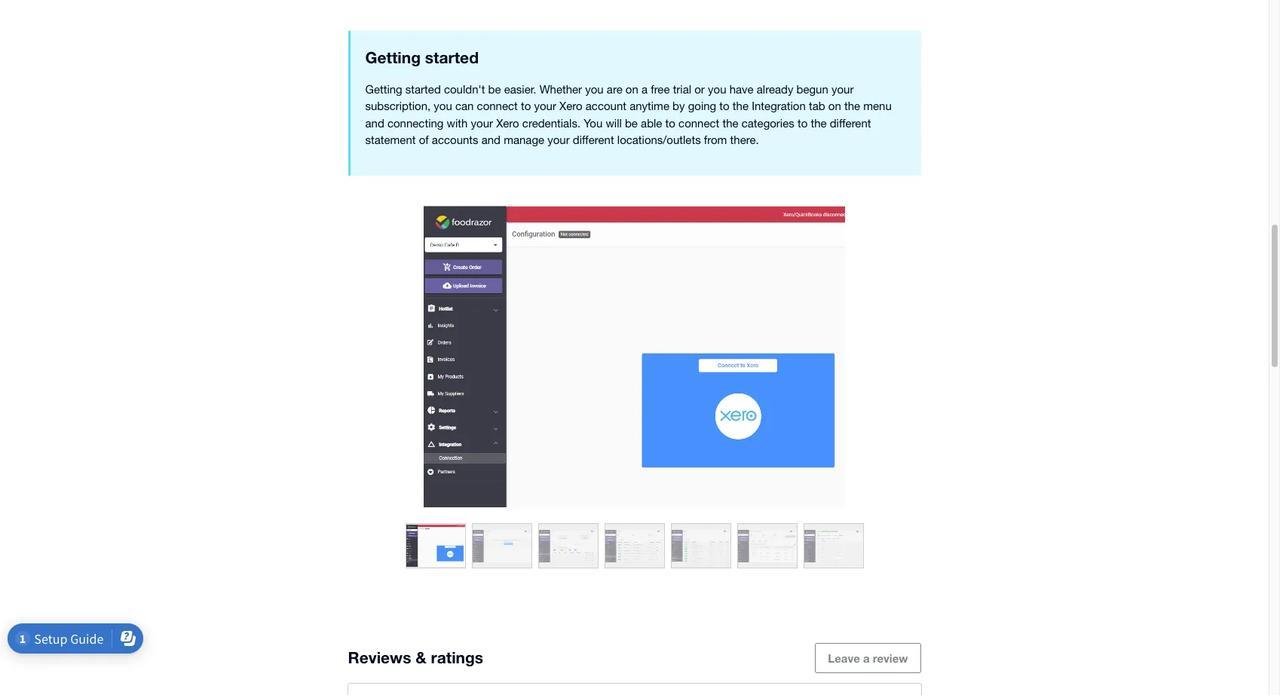 Task type: vqa. For each thing, say whether or not it's contained in the screenshot.
Invoicing and jobs
no



Task type: describe. For each thing, give the bounding box(es) containing it.
the up there.
[[723, 117, 739, 130]]

a inside getting started couldn't be easier. whether you are on a free trial or you have already begun your subscription, you can connect to your xero account anytime by going to the integration tab on the menu and connecting with your xero credentials. you will be able to connect the categories to the different statement of accounts and manage your different locations/outlets from there.
[[642, 83, 648, 96]]

screenshot 3 of 7 for app foodrazor image
[[539, 524, 598, 568]]

begun
[[797, 83, 828, 96]]

connecting
[[388, 117, 444, 130]]

reviews & ratings
[[348, 649, 483, 668]]

screenshot 1 for app foodrazor image
[[348, 206, 921, 507]]

1 vertical spatial connect
[[679, 117, 720, 130]]

of
[[419, 134, 429, 147]]

2 horizontal spatial you
[[708, 83, 726, 96]]

menu
[[863, 100, 892, 113]]

&
[[416, 649, 427, 668]]

getting for getting started
[[365, 48, 421, 67]]

are
[[607, 83, 623, 96]]

integration
[[752, 100, 806, 113]]

to right able on the top right of page
[[665, 117, 676, 130]]

credentials.
[[522, 117, 581, 130]]

screenshot 2 of 7 for app foodrazor image
[[472, 524, 531, 568]]

manage
[[504, 134, 544, 147]]

your down the can
[[471, 117, 493, 130]]

already
[[757, 83, 793, 96]]

1 vertical spatial on
[[828, 100, 841, 113]]

review
[[873, 652, 908, 665]]

tab
[[809, 100, 825, 113]]

anytime
[[630, 100, 669, 113]]

0 horizontal spatial you
[[434, 100, 452, 113]]

statement
[[365, 134, 416, 147]]

started for getting started
[[425, 48, 479, 67]]

or
[[695, 83, 705, 96]]

categories
[[742, 117, 794, 130]]

1 horizontal spatial you
[[585, 83, 604, 96]]

your right begun
[[832, 83, 854, 96]]

your up credentials.
[[534, 100, 556, 113]]

screenshot 6 of 7 for app foodrazor image
[[738, 524, 797, 568]]

to down easier.
[[521, 100, 531, 113]]

have
[[730, 83, 754, 96]]

1 vertical spatial be
[[625, 117, 638, 130]]

1 vertical spatial xero
[[496, 117, 519, 130]]

the down tab
[[811, 117, 827, 130]]

easier.
[[504, 83, 536, 96]]

subscription,
[[365, 100, 431, 113]]

1 horizontal spatial different
[[830, 117, 871, 130]]

screenshot 1 of 7 for app foodrazor image
[[406, 524, 465, 568]]

from
[[704, 134, 727, 147]]

there.
[[730, 134, 759, 147]]

you
[[584, 117, 603, 130]]

screenshot 4 of 7 for app foodrazor image
[[605, 524, 664, 568]]

getting started couldn't be easier. whether you are on a free trial or you have already begun your subscription, you can connect to your xero account anytime by going to the integration tab on the menu and connecting with your xero credentials. you will be able to connect the categories to the different statement of accounts and manage your different locations/outlets from there.
[[365, 83, 892, 147]]

will
[[606, 117, 622, 130]]



Task type: locate. For each thing, give the bounding box(es) containing it.
started up couldn't
[[425, 48, 479, 67]]

the down have
[[733, 100, 749, 113]]

connect
[[477, 100, 518, 113], [679, 117, 720, 130]]

a right leave
[[863, 652, 870, 665]]

0 horizontal spatial xero
[[496, 117, 519, 130]]

your down credentials.
[[548, 134, 570, 147]]

0 horizontal spatial connect
[[477, 100, 518, 113]]

0 vertical spatial be
[[488, 83, 501, 96]]

0 vertical spatial xero
[[559, 100, 583, 113]]

free
[[651, 83, 670, 96]]

0 horizontal spatial on
[[626, 83, 638, 96]]

can
[[455, 100, 474, 113]]

account
[[586, 100, 627, 113]]

0 vertical spatial getting
[[365, 48, 421, 67]]

screenshot 7 of 7 for app foodrazor image
[[804, 524, 863, 568]]

leave a review
[[828, 652, 908, 665]]

1 horizontal spatial connect
[[679, 117, 720, 130]]

1 vertical spatial getting
[[365, 83, 402, 96]]

2 getting from the top
[[365, 83, 402, 96]]

0 horizontal spatial different
[[573, 134, 614, 147]]

0 vertical spatial a
[[642, 83, 648, 96]]

locations/outlets
[[617, 134, 701, 147]]

0 horizontal spatial be
[[488, 83, 501, 96]]

0 vertical spatial started
[[425, 48, 479, 67]]

you right or
[[708, 83, 726, 96]]

by
[[673, 100, 685, 113]]

1 getting from the top
[[365, 48, 421, 67]]

the left menu
[[844, 100, 860, 113]]

screenshot 5 of 7 for app foodrazor image
[[671, 524, 730, 568]]

0 horizontal spatial a
[[642, 83, 648, 96]]

getting for getting started couldn't be easier. whether you are on a free trial or you have already begun your subscription, you can connect to your xero account anytime by going to the integration tab on the menu and connecting with your xero credentials. you will be able to connect the categories to the different statement of accounts and manage your different locations/outlets from there.
[[365, 83, 402, 96]]

to
[[521, 100, 531, 113], [720, 100, 730, 113], [665, 117, 676, 130], [798, 117, 808, 130]]

xero down whether
[[559, 100, 583, 113]]

to right "going" at the top
[[720, 100, 730, 113]]

be
[[488, 83, 501, 96], [625, 117, 638, 130]]

reviews
[[348, 649, 411, 668]]

1 horizontal spatial xero
[[559, 100, 583, 113]]

leave a review button
[[815, 643, 921, 674]]

couldn't
[[444, 83, 485, 96]]

xero
[[559, 100, 583, 113], [496, 117, 519, 130]]

a
[[642, 83, 648, 96], [863, 652, 870, 665]]

0 horizontal spatial and
[[365, 117, 384, 130]]

on right are
[[626, 83, 638, 96]]

be right will
[[625, 117, 638, 130]]

to down integration
[[798, 117, 808, 130]]

going
[[688, 100, 716, 113]]

a inside leave a review button
[[863, 652, 870, 665]]

your
[[832, 83, 854, 96], [534, 100, 556, 113], [471, 117, 493, 130], [548, 134, 570, 147]]

1 vertical spatial started
[[406, 83, 441, 96]]

the
[[733, 100, 749, 113], [844, 100, 860, 113], [723, 117, 739, 130], [811, 117, 827, 130]]

be left easier.
[[488, 83, 501, 96]]

1 vertical spatial and
[[482, 134, 501, 147]]

connect down easier.
[[477, 100, 518, 113]]

on right tab
[[828, 100, 841, 113]]

able
[[641, 117, 662, 130]]

xero up manage
[[496, 117, 519, 130]]

leave
[[828, 652, 860, 665]]

0 vertical spatial different
[[830, 117, 871, 130]]

whether
[[540, 83, 582, 96]]

started up subscription,
[[406, 83, 441, 96]]

different down menu
[[830, 117, 871, 130]]

and up the statement
[[365, 117, 384, 130]]

you left are
[[585, 83, 604, 96]]

and
[[365, 117, 384, 130], [482, 134, 501, 147]]

different down you
[[573, 134, 614, 147]]

started inside getting started couldn't be easier. whether you are on a free trial or you have already begun your subscription, you can connect to your xero account anytime by going to the integration tab on the menu and connecting with your xero credentials. you will be able to connect the categories to the different statement of accounts and manage your different locations/outlets from there.
[[406, 83, 441, 96]]

started for getting started couldn't be easier. whether you are on a free trial or you have already begun your subscription, you can connect to your xero account anytime by going to the integration tab on the menu and connecting with your xero credentials. you will be able to connect the categories to the different statement of accounts and manage your different locations/outlets from there.
[[406, 83, 441, 96]]

getting
[[365, 48, 421, 67], [365, 83, 402, 96]]

1 horizontal spatial and
[[482, 134, 501, 147]]

accounts
[[432, 134, 478, 147]]

1 horizontal spatial on
[[828, 100, 841, 113]]

connect down "going" at the top
[[679, 117, 720, 130]]

1 vertical spatial a
[[863, 652, 870, 665]]

getting inside getting started couldn't be easier. whether you are on a free trial or you have already begun your subscription, you can connect to your xero account anytime by going to the integration tab on the menu and connecting with your xero credentials. you will be able to connect the categories to the different statement of accounts and manage your different locations/outlets from there.
[[365, 83, 402, 96]]

0 vertical spatial and
[[365, 117, 384, 130]]

a left free
[[642, 83, 648, 96]]

you
[[585, 83, 604, 96], [708, 83, 726, 96], [434, 100, 452, 113]]

1 horizontal spatial be
[[625, 117, 638, 130]]

1 vertical spatial different
[[573, 134, 614, 147]]

on
[[626, 83, 638, 96], [828, 100, 841, 113]]

started
[[425, 48, 479, 67], [406, 83, 441, 96]]

0 vertical spatial connect
[[477, 100, 518, 113]]

trial
[[673, 83, 691, 96]]

ratings
[[431, 649, 483, 668]]

getting started
[[365, 48, 479, 67]]

and left manage
[[482, 134, 501, 147]]

with
[[447, 117, 468, 130]]

you left the can
[[434, 100, 452, 113]]

different
[[830, 117, 871, 130], [573, 134, 614, 147]]

0 vertical spatial on
[[626, 83, 638, 96]]

1 horizontal spatial a
[[863, 652, 870, 665]]



